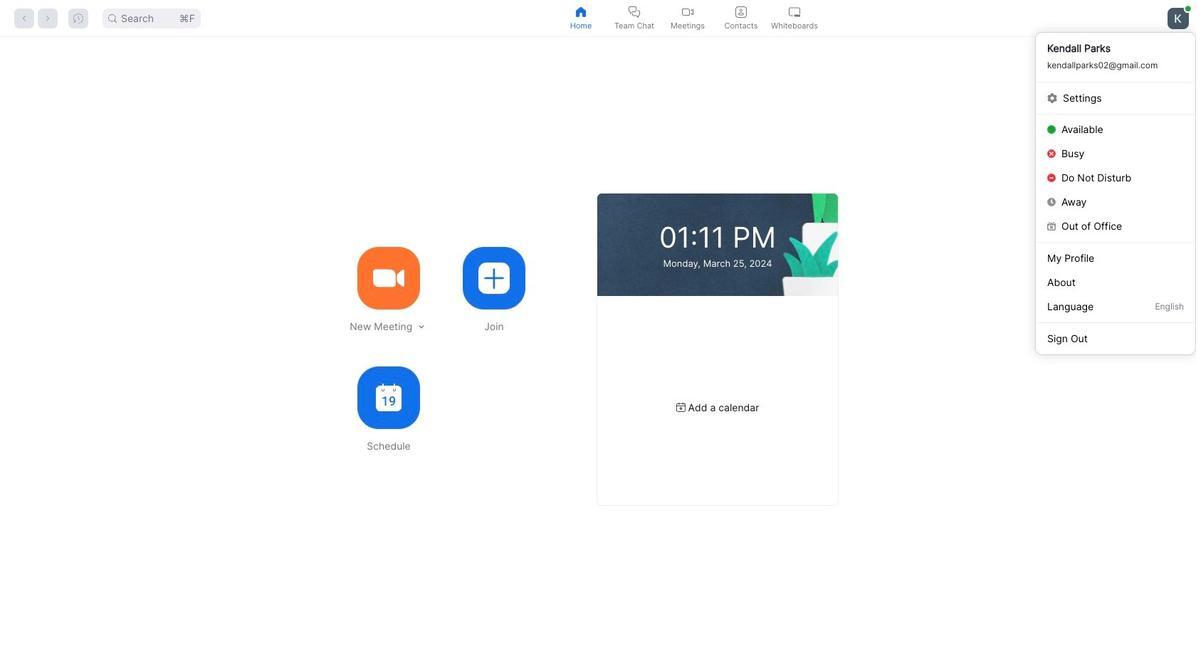 Task type: locate. For each thing, give the bounding box(es) containing it.
1 vertical spatial online image
[[1047, 125, 1056, 134]]

0 horizontal spatial online image
[[1047, 125, 1056, 134]]

tab list
[[554, 0, 821, 36]]

0 horizontal spatial online image
[[1047, 125, 1056, 134]]

video camera on image
[[373, 262, 404, 294], [373, 262, 404, 294]]

0 vertical spatial online image
[[1185, 5, 1191, 11]]

busy image
[[1047, 150, 1056, 158]]

tab panel
[[0, 37, 1196, 661]]

plus squircle image
[[478, 262, 510, 294]]

magnifier image
[[108, 14, 117, 22]]

setting image
[[1047, 93, 1057, 103], [1047, 93, 1057, 103]]

1 horizontal spatial online image
[[1185, 5, 1191, 11]]

out of office image
[[1047, 222, 1056, 231], [1047, 222, 1056, 231]]

home small image
[[575, 6, 587, 17]]

do not disturb image
[[1047, 174, 1056, 182]]

do not disturb image
[[1047, 174, 1056, 182]]

calendar add calendar image
[[676, 403, 685, 412]]

chevron down small image
[[416, 322, 426, 332], [416, 322, 426, 332]]

0 vertical spatial online image
[[1185, 5, 1191, 11]]

team chat image
[[629, 6, 640, 17], [629, 6, 640, 17]]

online image
[[1185, 5, 1191, 11], [1047, 125, 1056, 134]]

1 vertical spatial online image
[[1047, 125, 1056, 134]]

video on image
[[682, 6, 693, 17]]

online image
[[1185, 5, 1191, 11], [1047, 125, 1056, 134]]

whiteboard small image
[[789, 6, 800, 17], [789, 6, 800, 17]]

profile contact image
[[736, 6, 747, 17]]



Task type: describe. For each thing, give the bounding box(es) containing it.
video on image
[[682, 6, 693, 17]]

away image
[[1047, 198, 1056, 206]]

1 horizontal spatial online image
[[1185, 5, 1191, 11]]

schedule image
[[376, 384, 402, 412]]

calendar add calendar image
[[676, 403, 685, 412]]

profile contact image
[[736, 6, 747, 17]]

busy image
[[1047, 150, 1056, 158]]

home small image
[[575, 6, 587, 17]]

away image
[[1047, 198, 1056, 206]]

avatar image
[[1168, 7, 1189, 29]]

magnifier image
[[108, 14, 117, 22]]

plus squircle image
[[478, 262, 510, 294]]



Task type: vqa. For each thing, say whether or not it's contained in the screenshot.
Whiteboard Small image
yes



